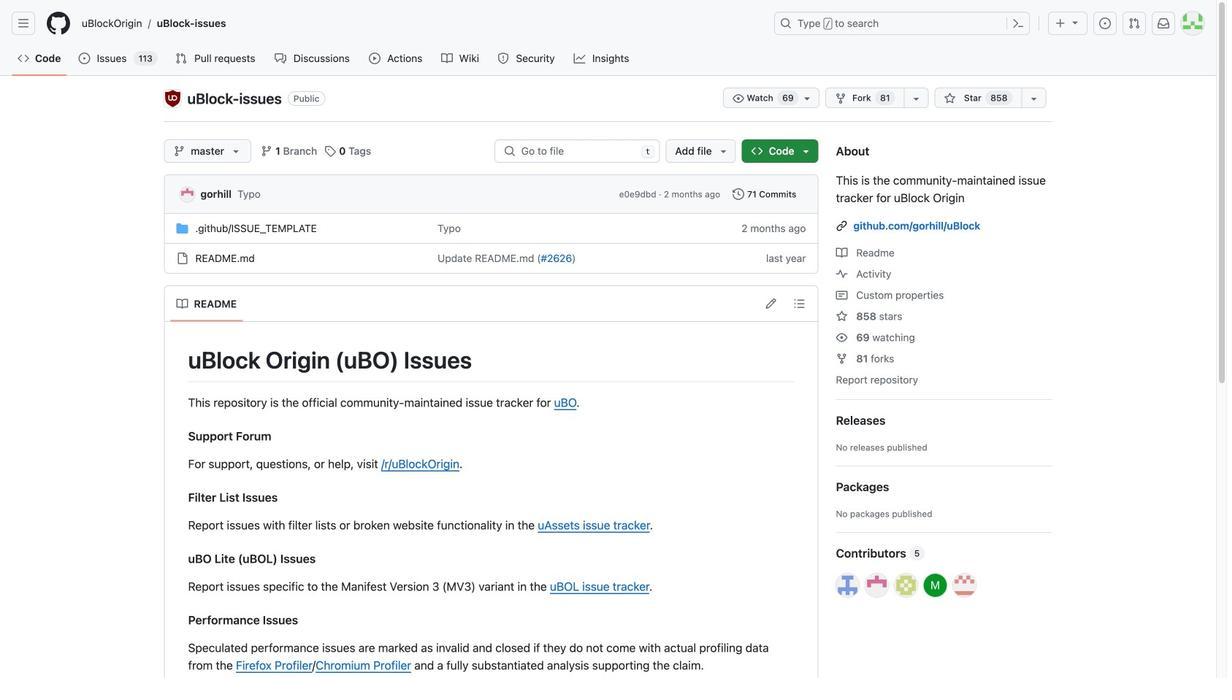 Task type: describe. For each thing, give the bounding box(es) containing it.
play image
[[369, 53, 380, 64]]

edit file image
[[765, 298, 777, 310]]

1 git branch image from the left
[[173, 145, 185, 157]]

triangle down image
[[800, 145, 812, 157]]

note image
[[836, 290, 848, 301]]

book image
[[176, 298, 188, 310]]

gorhill image
[[180, 187, 195, 202]]

858 users starred this repository element
[[986, 91, 1013, 105]]

2 horizontal spatial triangle down image
[[1069, 16, 1081, 28]]

tag image
[[325, 145, 336, 157]]

plus image
[[1055, 18, 1067, 29]]

1 horizontal spatial book image
[[836, 247, 848, 259]]

0 vertical spatial book image
[[441, 53, 453, 64]]

@u rraall image
[[895, 574, 918, 598]]

pulse image
[[836, 268, 848, 280]]

see your forks of this repository image
[[911, 93, 922, 104]]

@gorhill image
[[865, 574, 889, 598]]



Task type: vqa. For each thing, say whether or not it's contained in the screenshot.
GORHILL icon
yes



Task type: locate. For each thing, give the bounding box(es) containing it.
code image
[[751, 145, 763, 157]]

git branch image
[[173, 145, 185, 157], [261, 145, 273, 157]]

git pull request image for issue opened image
[[175, 53, 187, 64]]

git branch image left tag icon
[[261, 145, 273, 157]]

1 vertical spatial git pull request image
[[175, 53, 187, 64]]

search image
[[504, 145, 516, 157]]

book image left 'shield' image
[[441, 53, 453, 64]]

code image
[[18, 53, 29, 64]]

git branch image up gorhill image
[[173, 145, 185, 157]]

history image
[[733, 188, 745, 200]]

book image
[[441, 53, 453, 64], [836, 247, 848, 259]]

eye image
[[836, 332, 848, 344]]

book image up pulse image
[[836, 247, 848, 259]]

repo forked image
[[835, 93, 847, 104], [836, 353, 848, 365]]

command palette image
[[1012, 18, 1024, 29]]

issue opened image
[[1099, 18, 1111, 29]]

add this repository to a list image
[[1028, 93, 1040, 104]]

list
[[76, 12, 766, 35]]

1 horizontal spatial git pull request image
[[1129, 18, 1140, 29]]

triangle down image
[[1069, 16, 1081, 28], [230, 145, 242, 157], [718, 145, 730, 157]]

@madis0 image
[[924, 574, 947, 598]]

homepage image
[[47, 12, 70, 35]]

link image
[[836, 220, 848, 232]]

git pull request image for issue opened icon
[[1129, 18, 1140, 29]]

0 vertical spatial repo forked image
[[835, 93, 847, 104]]

0 horizontal spatial book image
[[441, 53, 453, 64]]

shield image
[[497, 53, 509, 64]]

@ublock user image
[[836, 574, 859, 598]]

star image
[[836, 311, 848, 323]]

1 vertical spatial repo forked image
[[836, 353, 848, 365]]

eye image
[[733, 93, 744, 104]]

@iam py test image
[[953, 574, 976, 598]]

owner avatar image
[[164, 90, 182, 107]]

directory image
[[176, 223, 188, 234]]

git pull request image
[[1129, 18, 1140, 29], [175, 53, 187, 64]]

0 horizontal spatial triangle down image
[[230, 145, 242, 157]]

star image
[[944, 93, 956, 104]]

1 horizontal spatial triangle down image
[[718, 145, 730, 157]]

comment discussion image
[[275, 53, 286, 64]]

0 horizontal spatial git branch image
[[173, 145, 185, 157]]

outline image
[[794, 298, 805, 310]]

1 vertical spatial book image
[[836, 247, 848, 259]]

1 horizontal spatial git branch image
[[261, 145, 273, 157]]

git pull request image up owner avatar
[[175, 53, 187, 64]]

0 horizontal spatial git pull request image
[[175, 53, 187, 64]]

issue opened image
[[78, 53, 90, 64]]

graph image
[[574, 53, 585, 64]]

2 git branch image from the left
[[261, 145, 273, 157]]

notifications image
[[1158, 18, 1170, 29]]

git pull request image right issue opened icon
[[1129, 18, 1140, 29]]

0 vertical spatial git pull request image
[[1129, 18, 1140, 29]]



